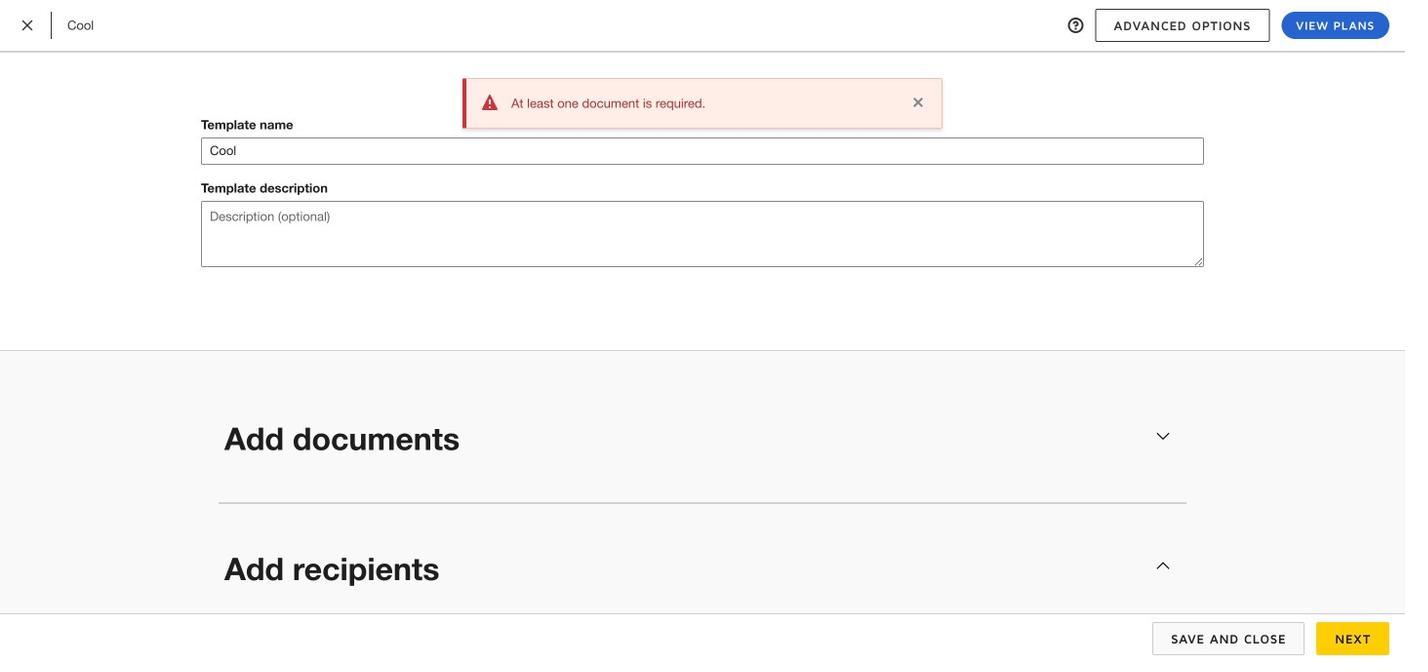 Task type: vqa. For each thing, say whether or not it's contained in the screenshot.
DocuSignLogo
no



Task type: locate. For each thing, give the bounding box(es) containing it.
Description (optional) text field
[[201, 201, 1205, 268]]

Template name text field
[[202, 139, 1204, 164]]

status
[[512, 95, 897, 112]]



